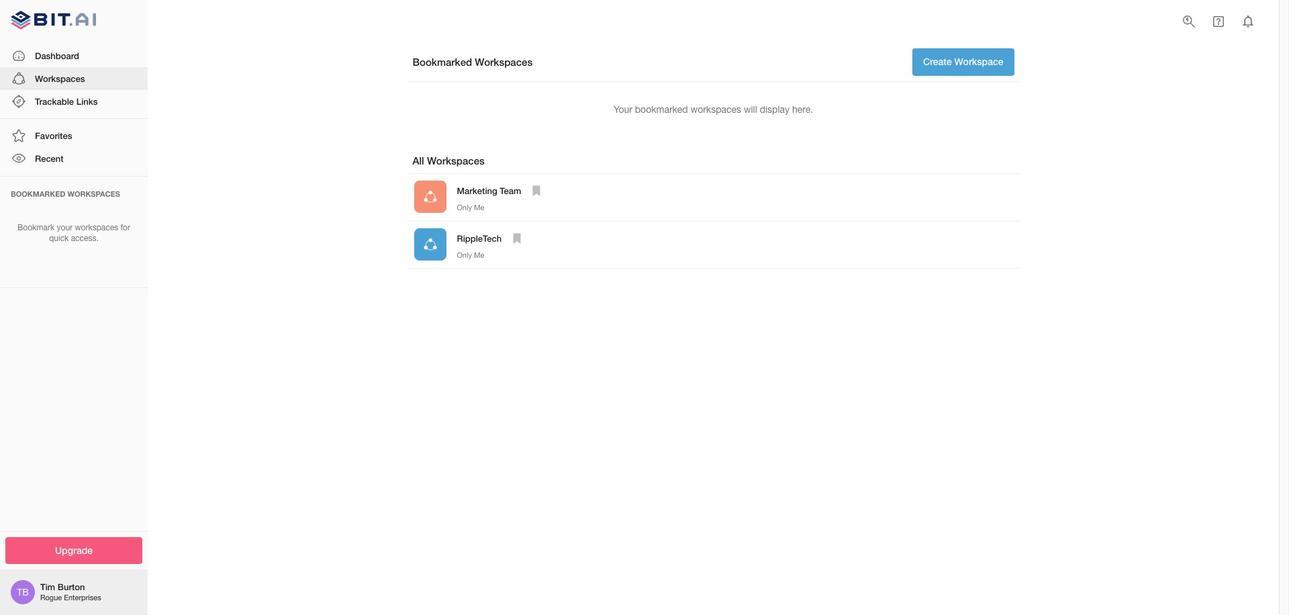 Task type: locate. For each thing, give the bounding box(es) containing it.
workspaces for all workspaces
[[427, 155, 485, 167]]

0 vertical spatial only me
[[457, 204, 485, 212]]

me down rippletech
[[474, 251, 485, 259]]

rogue
[[40, 594, 62, 602]]

bookmark your workspaces for quick access.
[[18, 223, 130, 243]]

trackable links
[[35, 96, 98, 107]]

burton
[[58, 582, 85, 593]]

2 only me from the top
[[457, 251, 485, 259]]

only me for rippletech
[[457, 251, 485, 259]]

workspaces up access.
[[75, 223, 118, 232]]

1 horizontal spatial workspaces
[[691, 104, 742, 115]]

1 vertical spatial only
[[457, 251, 472, 259]]

1 me from the top
[[474, 204, 485, 212]]

me down marketing
[[474, 204, 485, 212]]

1 vertical spatial workspaces
[[75, 223, 118, 232]]

1 only me from the top
[[457, 204, 485, 212]]

1 vertical spatial only me
[[457, 251, 485, 259]]

workspaces
[[691, 104, 742, 115], [75, 223, 118, 232]]

dashboard button
[[0, 44, 148, 67]]

recent
[[35, 153, 64, 164]]

0 vertical spatial me
[[474, 204, 485, 212]]

upgrade button
[[5, 537, 142, 564]]

only down rippletech
[[457, 251, 472, 259]]

2 only from the top
[[457, 251, 472, 259]]

marketing
[[457, 185, 498, 196]]

1 horizontal spatial bookmark image
[[529, 183, 545, 199]]

0 vertical spatial workspaces
[[475, 56, 533, 68]]

only me down rippletech
[[457, 251, 485, 259]]

for
[[121, 223, 130, 232]]

bookmark image right team
[[529, 183, 545, 199]]

workspaces down dashboard on the top left of page
[[35, 73, 85, 84]]

only me down marketing
[[457, 204, 485, 212]]

2 me from the top
[[474, 251, 485, 259]]

only me for marketing team
[[457, 204, 485, 212]]

bookmarked
[[635, 104, 688, 115]]

1 vertical spatial workspaces
[[35, 73, 85, 84]]

only me
[[457, 204, 485, 212], [457, 251, 485, 259]]

only
[[457, 204, 472, 212], [457, 251, 472, 259]]

links
[[76, 96, 98, 107]]

favorites button
[[0, 124, 148, 147]]

0 vertical spatial bookmark image
[[529, 183, 545, 199]]

workspaces right "bookmarked"
[[475, 56, 533, 68]]

trackable links button
[[0, 90, 148, 113]]

0 vertical spatial only
[[457, 204, 472, 212]]

1 only from the top
[[457, 204, 472, 212]]

2 vertical spatial workspaces
[[427, 155, 485, 167]]

bookmark
[[18, 223, 55, 232]]

workspaces for bookmarked workspaces
[[475, 56, 533, 68]]

workspaces
[[475, 56, 533, 68], [35, 73, 85, 84], [427, 155, 485, 167]]

bookmark image
[[529, 183, 545, 199], [509, 230, 525, 246]]

0 horizontal spatial bookmark image
[[509, 230, 525, 246]]

me for rippletech
[[474, 251, 485, 259]]

only down marketing
[[457, 204, 472, 212]]

me for marketing team
[[474, 204, 485, 212]]

0 vertical spatial workspaces
[[691, 104, 742, 115]]

workspaces up marketing
[[427, 155, 485, 167]]

bookmark image right rippletech
[[509, 230, 525, 246]]

will
[[744, 104, 758, 115]]

0 horizontal spatial workspaces
[[75, 223, 118, 232]]

me
[[474, 204, 485, 212], [474, 251, 485, 259]]

1 vertical spatial me
[[474, 251, 485, 259]]

workspaces inside workspaces button
[[35, 73, 85, 84]]

all
[[413, 155, 424, 167]]

tim
[[40, 582, 55, 593]]

workspaces left will
[[691, 104, 742, 115]]

1 vertical spatial bookmark image
[[509, 230, 525, 246]]

favorites
[[35, 130, 72, 141]]

workspaces inside bookmark your workspaces for quick access.
[[75, 223, 118, 232]]

bookmarked
[[413, 56, 472, 68]]



Task type: vqa. For each thing, say whether or not it's contained in the screenshot.
Tim
yes



Task type: describe. For each thing, give the bounding box(es) containing it.
bookmarked
[[11, 189, 65, 198]]

rippletech
[[457, 233, 502, 244]]

workspace
[[955, 56, 1004, 67]]

enterprises
[[64, 594, 101, 602]]

only for rippletech
[[457, 251, 472, 259]]

quick
[[49, 234, 69, 243]]

access.
[[71, 234, 99, 243]]

your bookmarked workspaces will display here.
[[614, 104, 814, 115]]

bookmarked workspaces
[[413, 56, 533, 68]]

here.
[[793, 104, 814, 115]]

tb
[[17, 587, 29, 598]]

bookmark image for marketing team
[[529, 183, 545, 199]]

recent button
[[0, 147, 148, 170]]

marketing team
[[457, 185, 522, 196]]

all workspaces
[[413, 155, 485, 167]]

tim burton rogue enterprises
[[40, 582, 101, 602]]

workspaces button
[[0, 67, 148, 90]]

bookmarked workspaces
[[11, 189, 120, 198]]

create workspace
[[924, 56, 1004, 67]]

create
[[924, 56, 952, 67]]

only for marketing team
[[457, 204, 472, 212]]

bookmark image for rippletech
[[509, 230, 525, 246]]

workspaces for bookmarked
[[691, 104, 742, 115]]

your
[[57, 223, 73, 232]]

workspaces
[[68, 189, 120, 198]]

dashboard
[[35, 50, 79, 61]]

your
[[614, 104, 633, 115]]

upgrade
[[55, 544, 93, 556]]

trackable
[[35, 96, 74, 107]]

team
[[500, 185, 522, 196]]

display
[[760, 104, 790, 115]]

workspaces for your
[[75, 223, 118, 232]]



